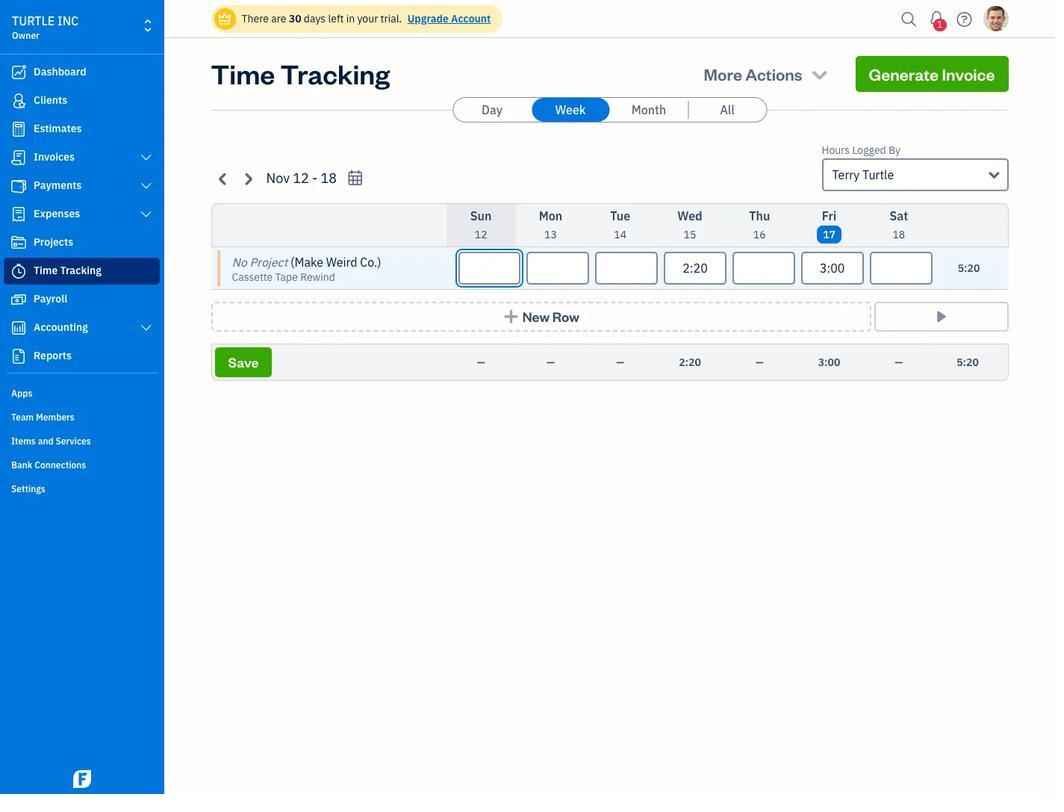 Task type: vqa. For each thing, say whether or not it's contained in the screenshot.
No Project ( Make Weird Co. ) Cassette Tape Rewind
yes



Task type: describe. For each thing, give the bounding box(es) containing it.
logged
[[853, 143, 887, 157]]

payroll link
[[4, 286, 160, 313]]

chevron large down image for accounting
[[139, 322, 153, 334]]

sun 12
[[471, 208, 492, 241]]

new row
[[523, 308, 580, 325]]

sat 18
[[890, 208, 909, 241]]

members
[[36, 412, 75, 423]]

expenses link
[[4, 201, 160, 228]]

search image
[[898, 8, 922, 30]]

accounting link
[[4, 315, 160, 341]]

chevron large down image for expenses
[[139, 208, 153, 220]]

are
[[271, 12, 286, 25]]

12 for sun
[[475, 228, 488, 241]]

settings
[[11, 483, 45, 495]]

time tracking link
[[4, 258, 160, 285]]

inc
[[58, 13, 79, 28]]

day link
[[453, 98, 531, 122]]

(
[[291, 255, 295, 270]]

payroll
[[34, 292, 67, 306]]

week
[[555, 102, 586, 117]]

there are 30 days left in your trial. upgrade account
[[242, 12, 491, 25]]

3 — from the left
[[617, 356, 625, 369]]

thu 16
[[749, 208, 770, 241]]

2 duration text field from the left
[[733, 252, 796, 285]]

trial.
[[381, 12, 402, 25]]

all
[[720, 102, 735, 117]]

chart image
[[10, 321, 28, 335]]

main element
[[0, 0, 202, 794]]

month
[[632, 102, 667, 117]]

projects
[[34, 235, 73, 249]]

row
[[553, 308, 580, 325]]

cassette
[[232, 270, 273, 284]]

payments link
[[4, 173, 160, 199]]

freshbooks image
[[70, 770, 94, 788]]

your
[[357, 12, 378, 25]]

upgrade account link
[[405, 12, 491, 25]]

previous week image
[[215, 170, 232, 187]]

in
[[346, 12, 355, 25]]

dashboard link
[[4, 59, 160, 86]]

more actions button
[[691, 56, 844, 92]]

3 duration text field from the left
[[870, 252, 933, 285]]

rewind
[[300, 270, 335, 284]]

left
[[328, 12, 344, 25]]

items and services
[[11, 436, 91, 447]]

chevron large down image
[[139, 180, 153, 192]]

generate invoice button
[[856, 56, 1009, 92]]

reports
[[34, 349, 72, 362]]

fri 17
[[822, 208, 837, 241]]

sat
[[890, 208, 909, 223]]

)
[[377, 255, 382, 270]]

day
[[482, 102, 503, 117]]

dashboard
[[34, 65, 86, 78]]

edit image
[[942, 238, 954, 256]]

month link
[[610, 98, 688, 122]]

no
[[232, 255, 247, 270]]

save button
[[215, 347, 272, 377]]

delete image
[[970, 238, 983, 256]]

2 duration text field from the left
[[527, 252, 590, 285]]

0 vertical spatial time
[[211, 56, 275, 91]]

chevrondown image
[[810, 64, 830, 84]]

sun
[[471, 208, 492, 223]]

5 — from the left
[[895, 356, 903, 369]]

time tracking inside main element
[[34, 264, 102, 277]]

invoice
[[942, 64, 996, 84]]

upgrade
[[408, 12, 449, 25]]

more actions
[[704, 64, 803, 84]]

accounting
[[34, 321, 88, 334]]

estimates link
[[4, 116, 160, 143]]

reports link
[[4, 343, 160, 370]]

1
[[938, 19, 943, 30]]

turtle
[[863, 167, 894, 182]]

mon
[[539, 208, 563, 223]]

more
[[704, 64, 743, 84]]

terry
[[833, 167, 860, 182]]

save
[[228, 353, 259, 371]]

wed 15
[[678, 208, 703, 241]]

by
[[889, 143, 901, 157]]

clients link
[[4, 87, 160, 114]]

nov
[[266, 170, 290, 187]]

hours logged by
[[822, 143, 901, 157]]

bank connections
[[11, 459, 86, 471]]

co.
[[360, 255, 377, 270]]

16
[[754, 228, 766, 241]]

0 horizontal spatial 18
[[321, 170, 337, 187]]

services
[[56, 436, 91, 447]]



Task type: locate. For each thing, give the bounding box(es) containing it.
money image
[[10, 292, 28, 307]]

1 button
[[925, 4, 949, 34]]

expense image
[[10, 207, 28, 222]]

tue
[[611, 208, 631, 223]]

1 horizontal spatial duration text field
[[733, 252, 796, 285]]

and
[[38, 436, 54, 447]]

week link
[[532, 98, 610, 122]]

1 horizontal spatial 12
[[475, 228, 488, 241]]

plus image
[[503, 309, 520, 324]]

invoice image
[[10, 150, 28, 165]]

Duration text field
[[664, 252, 727, 285], [733, 252, 796, 285], [870, 252, 933, 285]]

wed
[[678, 208, 703, 223]]

time down there
[[211, 56, 275, 91]]

fri
[[822, 208, 837, 223]]

nov 12 - 18
[[266, 170, 337, 187]]

owner
[[12, 30, 39, 41]]

0 horizontal spatial tracking
[[60, 264, 102, 277]]

1 vertical spatial 12
[[475, 228, 488, 241]]

project image
[[10, 235, 28, 250]]

tracking
[[280, 56, 390, 91], [60, 264, 102, 277]]

0 vertical spatial chevron large down image
[[139, 152, 153, 164]]

1 horizontal spatial tracking
[[280, 56, 390, 91]]

3 chevron large down image from the top
[[139, 322, 153, 334]]

18 right -
[[321, 170, 337, 187]]

chevron large down image
[[139, 152, 153, 164], [139, 208, 153, 220], [139, 322, 153, 334]]

payments
[[34, 179, 82, 192]]

0 vertical spatial tracking
[[280, 56, 390, 91]]

go to help image
[[953, 8, 977, 30]]

bank connections link
[[4, 453, 160, 476]]

1 — from the left
[[477, 356, 485, 369]]

report image
[[10, 349, 28, 364]]

chevron large down image down the "payroll" link
[[139, 322, 153, 334]]

items and services link
[[4, 430, 160, 452]]

no project ( make weird co. ) cassette tape rewind
[[232, 255, 382, 284]]

chevron large down image down chevron large down image
[[139, 208, 153, 220]]

choose a date image
[[347, 170, 364, 187]]

duration text field down 13 on the right top
[[527, 252, 590, 285]]

mon 13
[[539, 208, 563, 241]]

expenses
[[34, 207, 80, 220]]

2 vertical spatial chevron large down image
[[139, 322, 153, 334]]

terry turtle
[[833, 167, 894, 182]]

settings link
[[4, 477, 160, 500]]

time inside main element
[[34, 264, 58, 277]]

client image
[[10, 93, 28, 108]]

projects link
[[4, 229, 160, 256]]

1 duration text field from the left
[[664, 252, 727, 285]]

terry turtle button
[[822, 158, 1009, 191]]

apps link
[[4, 382, 160, 404]]

—
[[477, 356, 485, 369], [547, 356, 555, 369], [617, 356, 625, 369], [756, 356, 764, 369], [895, 356, 903, 369]]

tracking down projects link
[[60, 264, 102, 277]]

0 horizontal spatial time
[[34, 264, 58, 277]]

0 vertical spatial time tracking
[[211, 56, 390, 91]]

18 inside sat 18
[[893, 228, 906, 241]]

2:20
[[679, 356, 701, 369]]

new
[[523, 308, 550, 325]]

estimate image
[[10, 122, 28, 137]]

make
[[295, 255, 323, 270]]

12 left -
[[293, 170, 309, 187]]

2 horizontal spatial duration text field
[[870, 252, 933, 285]]

team
[[11, 412, 34, 423]]

-
[[312, 170, 318, 187]]

chevron large down image up chevron large down image
[[139, 152, 153, 164]]

crown image
[[217, 11, 233, 27]]

time tracking
[[211, 56, 390, 91], [34, 264, 102, 277]]

2 — from the left
[[547, 356, 555, 369]]

duration text field down 15
[[664, 252, 727, 285]]

connections
[[35, 459, 86, 471]]

12
[[293, 170, 309, 187], [475, 228, 488, 241]]

1 vertical spatial 5:20
[[957, 356, 979, 369]]

0 horizontal spatial duration text field
[[664, 252, 727, 285]]

0 vertical spatial 5:20
[[958, 261, 980, 275]]

4 duration text field from the left
[[801, 252, 864, 285]]

2 chevron large down image from the top
[[139, 208, 153, 220]]

next week image
[[239, 170, 257, 187]]

bank
[[11, 459, 32, 471]]

1 chevron large down image from the top
[[139, 152, 153, 164]]

3 duration text field from the left
[[596, 252, 658, 285]]

chevron large down image inside expenses link
[[139, 208, 153, 220]]

0 horizontal spatial time tracking
[[34, 264, 102, 277]]

tracking inside main element
[[60, 264, 102, 277]]

30
[[289, 12, 301, 25]]

18
[[321, 170, 337, 187], [893, 228, 906, 241]]

Duration text field
[[458, 252, 521, 285], [527, 252, 590, 285], [596, 252, 658, 285], [801, 252, 864, 285]]

team members
[[11, 412, 75, 423]]

0 vertical spatial 18
[[321, 170, 337, 187]]

weird
[[326, 255, 358, 270]]

turtle
[[12, 13, 55, 28]]

clients
[[34, 93, 67, 107]]

payment image
[[10, 179, 28, 193]]

1 vertical spatial 18
[[893, 228, 906, 241]]

0 horizontal spatial 12
[[293, 170, 309, 187]]

generate
[[869, 64, 939, 84]]

thu
[[749, 208, 770, 223]]

1 vertical spatial tracking
[[60, 264, 102, 277]]

14
[[614, 228, 627, 241]]

time right the "timer" "icon"
[[34, 264, 58, 277]]

1 duration text field from the left
[[458, 252, 521, 285]]

hours
[[822, 143, 850, 157]]

apps
[[11, 388, 32, 399]]

time tracking down projects link
[[34, 264, 102, 277]]

duration text field down 16
[[733, 252, 796, 285]]

project
[[250, 255, 288, 270]]

12 inside sun 12
[[475, 228, 488, 241]]

all link
[[689, 98, 767, 122]]

items
[[11, 436, 36, 447]]

duration text field down sat 18
[[870, 252, 933, 285]]

1 horizontal spatial 18
[[893, 228, 906, 241]]

3:00
[[819, 356, 841, 369]]

new row button
[[211, 302, 871, 332]]

15
[[684, 228, 697, 241]]

12 down 'sun'
[[475, 228, 488, 241]]

12 for nov
[[293, 170, 309, 187]]

17
[[823, 228, 836, 241]]

start timer image
[[933, 309, 950, 324]]

0 vertical spatial 12
[[293, 170, 309, 187]]

1 vertical spatial time
[[34, 264, 58, 277]]

account
[[451, 12, 491, 25]]

actions
[[746, 64, 803, 84]]

there
[[242, 12, 269, 25]]

days
[[304, 12, 326, 25]]

1 horizontal spatial time tracking
[[211, 56, 390, 91]]

18 down the sat
[[893, 228, 906, 241]]

4 — from the left
[[756, 356, 764, 369]]

dashboard image
[[10, 65, 28, 80]]

1 horizontal spatial time
[[211, 56, 275, 91]]

duration text field down sun 12
[[458, 252, 521, 285]]

generate invoice
[[869, 64, 996, 84]]

time tracking down the 30
[[211, 56, 390, 91]]

chevron large down image for invoices
[[139, 152, 153, 164]]

1 vertical spatial time tracking
[[34, 264, 102, 277]]

duration text field down "17"
[[801, 252, 864, 285]]

tracking down left
[[280, 56, 390, 91]]

tape
[[275, 270, 298, 284]]

chevron large down image inside accounting link
[[139, 322, 153, 334]]

13
[[545, 228, 557, 241]]

5:20
[[958, 261, 980, 275], [957, 356, 979, 369]]

invoices
[[34, 150, 75, 164]]

1 vertical spatial chevron large down image
[[139, 208, 153, 220]]

estimates
[[34, 122, 82, 135]]

timer image
[[10, 264, 28, 279]]

duration text field down 14
[[596, 252, 658, 285]]



